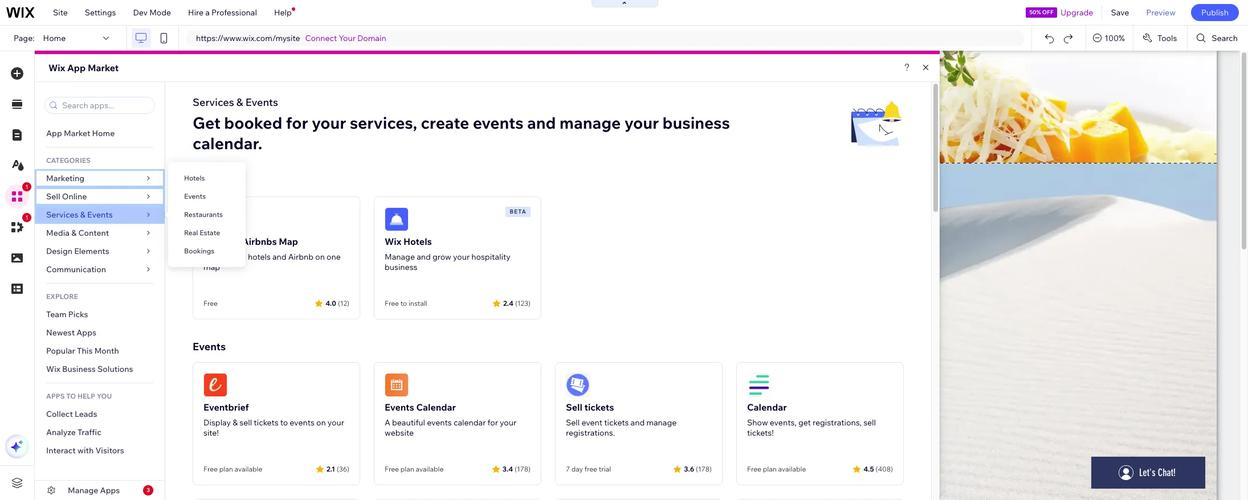 Task type: describe. For each thing, give the bounding box(es) containing it.
to inside eventbrief display & sell tickets to events on your site!
[[280, 418, 288, 428]]

eventbrief logo image
[[203, 373, 227, 397]]

(36)
[[337, 465, 349, 473]]

design elements link
[[35, 242, 165, 260]]

1 for 2nd 1 button from the top
[[25, 214, 29, 221]]

search
[[1212, 33, 1238, 43]]

(178) for sell tickets
[[696, 465, 712, 473]]

services & events link
[[35, 206, 165, 224]]

apps for manage apps
[[100, 486, 120, 496]]

hotels link
[[168, 169, 246, 187]]

save
[[1111, 7, 1129, 18]]

free down map
[[203, 299, 218, 308]]

team picks link
[[35, 305, 165, 324]]

sell for tickets
[[566, 402, 582, 413]]

media & content link
[[35, 224, 165, 242]]

eventbrief display & sell tickets to events on your site!
[[203, 402, 344, 438]]

booked
[[224, 113, 282, 133]]

professional
[[211, 7, 257, 18]]

7
[[566, 465, 570, 474]]

save button
[[1102, 0, 1138, 25]]

business
[[62, 364, 96, 374]]

connect
[[305, 33, 337, 43]]

and inside hotels & airbnbs map easily show hotels and airbnb on one map
[[272, 252, 286, 262]]

real estate
[[184, 229, 220, 237]]

wix for wix business solutions
[[46, 364, 60, 374]]

one
[[327, 252, 341, 262]]

grow
[[432, 252, 451, 262]]

3
[[146, 487, 150, 494]]

you
[[97, 392, 112, 401]]

sell inside calendar show events, get registrations, sell tickets!
[[863, 418, 876, 428]]

analyze
[[46, 427, 76, 438]]

events calendar logo image
[[385, 373, 409, 397]]

100%
[[1105, 33, 1125, 43]]

analyze traffic link
[[35, 423, 165, 442]]

and inside sell tickets sell event tickets and manage registrations.
[[631, 418, 645, 428]]

leads
[[75, 409, 97, 419]]

3.4 (178)
[[502, 465, 531, 473]]

hotels inside hotels & airbnbs map easily show hotels and airbnb on one map
[[203, 236, 232, 247]]

mode
[[149, 7, 171, 18]]

services for services & events
[[46, 210, 78, 220]]

& for services & events get booked for your services, create events and manage your business calendar.
[[236, 96, 243, 109]]

https://www.wix.com/mysite connect your domain
[[196, 33, 386, 43]]

your inside wix hotels manage and grow your hospitality business
[[453, 252, 470, 262]]

free
[[585, 465, 597, 474]]

events calendar a beautiful events calendar for your website
[[385, 402, 516, 438]]

wix for wix app market
[[48, 62, 65, 74]]

2.4
[[503, 299, 513, 307]]

bookings
[[184, 247, 214, 255]]

free for wix hotels
[[385, 299, 399, 308]]

help
[[274, 7, 292, 18]]

tickets for sell
[[604, 418, 629, 428]]

& inside eventbrief display & sell tickets to events on your site!
[[233, 418, 238, 428]]

sell tickets sell event tickets and manage registrations.
[[566, 402, 677, 438]]

install
[[409, 299, 427, 308]]

events,
[[770, 418, 797, 428]]

(408)
[[876, 465, 893, 473]]

calendar inside events calendar a beautiful events calendar for your website
[[416, 402, 456, 413]]

4.5 (408)
[[863, 465, 893, 473]]

team
[[46, 309, 66, 320]]

restaurants
[[184, 210, 223, 219]]

3.4
[[502, 465, 513, 473]]

(178) for events calendar
[[515, 465, 531, 473]]

traffic
[[78, 427, 101, 438]]

100% button
[[1086, 26, 1133, 51]]

services & events
[[46, 210, 113, 220]]

with
[[77, 446, 94, 456]]

apps
[[46, 392, 65, 401]]

2.4 (123)
[[503, 299, 531, 307]]

available for show
[[778, 465, 806, 474]]

sell for online
[[46, 191, 60, 202]]

tickets up event
[[584, 402, 614, 413]]

and inside services & events get booked for your services, create events and manage your business calendar.
[[527, 113, 556, 133]]

& for media & content
[[71, 228, 77, 238]]

7 day free trial
[[566, 465, 611, 474]]

popular this month link
[[35, 342, 165, 360]]

services & events get booked for your services, create events and manage your business calendar.
[[193, 96, 730, 153]]

create
[[421, 113, 469, 133]]

4.0 (12)
[[325, 299, 349, 307]]

interact with visitors link
[[35, 442, 165, 460]]

1 for second 1 button from the bottom of the page
[[25, 183, 29, 190]]

manage apps
[[68, 486, 120, 496]]

this
[[77, 346, 93, 356]]

events up the "restaurants"
[[184, 192, 206, 201]]

events inside services & events get booked for your services, create events and manage your business calendar.
[[245, 96, 278, 109]]

wix for wix hotels manage and grow your hospitality business
[[385, 236, 401, 247]]

explore
[[46, 292, 78, 301]]

2.1
[[327, 465, 335, 473]]

beautiful
[[392, 418, 425, 428]]

for inside services & events get booked for your services, create events and manage your business calendar.
[[286, 113, 308, 133]]

1 vertical spatial home
[[92, 128, 115, 138]]

4.5
[[863, 465, 874, 473]]

wix hotels logo image
[[385, 207, 409, 231]]

1 vertical spatial market
[[64, 128, 90, 138]]

services for services & events get booked for your services, create events and manage your business calendar.
[[193, 96, 234, 109]]

trial
[[599, 465, 611, 474]]

tools
[[1157, 33, 1177, 43]]

hotels
[[248, 252, 271, 262]]

hotels up the events link
[[184, 174, 205, 182]]

free plan available for show
[[747, 465, 806, 474]]

events link
[[168, 187, 246, 206]]

50%
[[1029, 9, 1041, 16]]

get
[[193, 113, 221, 133]]

search button
[[1188, 26, 1248, 51]]

apps to help you
[[46, 392, 112, 401]]

your inside eventbrief display & sell tickets to events on your site!
[[328, 418, 344, 428]]

app market home link
[[35, 124, 165, 142]]

0 vertical spatial market
[[88, 62, 119, 74]]

hotels up the restaurants link on the top left of the page
[[193, 174, 225, 187]]

wix business solutions
[[46, 364, 133, 374]]

2 vertical spatial sell
[[566, 418, 580, 428]]

picks
[[68, 309, 88, 320]]



Task type: vqa. For each thing, say whether or not it's contained in the screenshot.


Task type: locate. For each thing, give the bounding box(es) containing it.
hire
[[188, 7, 204, 18]]

calendar logo image
[[747, 373, 771, 397]]

events up 'beautiful' on the bottom of the page
[[385, 402, 414, 413]]

3 available from the left
[[778, 465, 806, 474]]

settings
[[85, 7, 116, 18]]

app
[[67, 62, 86, 74], [46, 128, 62, 138]]

sell
[[240, 418, 252, 428], [863, 418, 876, 428]]

2 (178) from the left
[[696, 465, 712, 473]]

1 free plan available from the left
[[203, 465, 262, 474]]

manage
[[560, 113, 621, 133], [646, 418, 677, 428]]

free plan available for display
[[203, 465, 262, 474]]

plan for display
[[219, 465, 233, 474]]

get
[[798, 418, 811, 428]]

for
[[286, 113, 308, 133], [488, 418, 498, 428]]

2 horizontal spatial events
[[473, 113, 524, 133]]

collect leads link
[[35, 405, 165, 423]]

tools button
[[1133, 26, 1187, 51]]

2 1 from the top
[[25, 214, 29, 221]]

0 vertical spatial manage
[[560, 113, 621, 133]]

1 available from the left
[[234, 465, 262, 474]]

free for calendar
[[747, 465, 761, 474]]

collect
[[46, 409, 73, 419]]

sell right registrations,
[[863, 418, 876, 428]]

0 horizontal spatial app
[[46, 128, 62, 138]]

interact with visitors
[[46, 446, 124, 456]]

for inside events calendar a beautiful events calendar for your website
[[488, 418, 498, 428]]

available down events,
[[778, 465, 806, 474]]

display
[[203, 418, 231, 428]]

plan for show
[[763, 465, 777, 474]]

plan down website
[[400, 465, 414, 474]]

1 calendar from the left
[[416, 402, 456, 413]]

1 horizontal spatial sell
[[863, 418, 876, 428]]

Search apps... field
[[59, 97, 151, 113]]

interact
[[46, 446, 76, 456]]

0 vertical spatial sell
[[46, 191, 60, 202]]

wix
[[48, 62, 65, 74], [385, 236, 401, 247], [46, 364, 60, 374]]

0 vertical spatial on
[[315, 252, 325, 262]]

& up 'media & content'
[[80, 210, 85, 220]]

real
[[184, 229, 198, 237]]

1 vertical spatial wix
[[385, 236, 401, 247]]

wix down site
[[48, 62, 65, 74]]

services inside services & events get booked for your services, create events and manage your business calendar.
[[193, 96, 234, 109]]

show
[[747, 418, 768, 428]]

manage down wix hotels logo
[[385, 252, 415, 262]]

registrations,
[[813, 418, 862, 428]]

wix down wix hotels logo
[[385, 236, 401, 247]]

hospitality
[[471, 252, 510, 262]]

0 horizontal spatial plan
[[219, 465, 233, 474]]

1 horizontal spatial to
[[400, 299, 407, 308]]

events
[[473, 113, 524, 133], [290, 418, 315, 428], [427, 418, 452, 428]]

app up categories
[[46, 128, 62, 138]]

available down eventbrief display & sell tickets to events on your site!
[[234, 465, 262, 474]]

for right booked
[[286, 113, 308, 133]]

calendar.
[[193, 133, 262, 153]]

events inside events calendar a beautiful events calendar for your website
[[385, 402, 414, 413]]

manage inside wix hotels manage and grow your hospitality business
[[385, 252, 415, 262]]

free down tickets!
[[747, 465, 761, 474]]

hotels & airbnbs map easily show hotels and airbnb on one map
[[203, 236, 341, 272]]

sell down sell tickets logo
[[566, 402, 582, 413]]

1 vertical spatial apps
[[100, 486, 120, 496]]

0 vertical spatial business
[[662, 113, 730, 133]]

& down eventbrief
[[233, 418, 238, 428]]

wix inside wix hotels manage and grow your hospitality business
[[385, 236, 401, 247]]

tickets inside eventbrief display & sell tickets to events on your site!
[[254, 418, 278, 428]]

1 vertical spatial on
[[316, 418, 326, 428]]

preview button
[[1138, 0, 1184, 25]]

apps up this
[[76, 328, 96, 338]]

2 horizontal spatial available
[[778, 465, 806, 474]]

3 plan from the left
[[763, 465, 777, 474]]

1 vertical spatial sell
[[566, 402, 582, 413]]

2 calendar from the left
[[747, 402, 787, 413]]

& for services & events
[[80, 210, 85, 220]]

apps left "3"
[[100, 486, 120, 496]]

wix down popular
[[46, 364, 60, 374]]

& right media
[[71, 228, 77, 238]]

events inside services & events get booked for your services, create events and manage your business calendar.
[[473, 113, 524, 133]]

calendar
[[454, 418, 486, 428]]

1 1 from the top
[[25, 183, 29, 190]]

0 horizontal spatial apps
[[76, 328, 96, 338]]

available for calendar
[[416, 465, 444, 474]]

marketing link
[[35, 169, 165, 187]]

market up search apps... field
[[88, 62, 119, 74]]

0 horizontal spatial available
[[234, 465, 262, 474]]

to
[[66, 392, 76, 401]]

2 plan from the left
[[400, 465, 414, 474]]

registrations.
[[566, 428, 615, 438]]

sell down eventbrief
[[240, 418, 252, 428]]

business inside wix hotels manage and grow your hospitality business
[[385, 262, 417, 272]]

1 horizontal spatial apps
[[100, 486, 120, 496]]

free plan available down site!
[[203, 465, 262, 474]]

preview
[[1146, 7, 1176, 18]]

0 vertical spatial services
[[193, 96, 234, 109]]

upgrade
[[1060, 7, 1093, 18]]

free plan available down tickets!
[[747, 465, 806, 474]]

services up get
[[193, 96, 234, 109]]

tickets for eventbrief
[[254, 418, 278, 428]]

1 left services & events
[[25, 214, 29, 221]]

available down 'beautiful' on the bottom of the page
[[416, 465, 444, 474]]

0 horizontal spatial manage
[[68, 486, 98, 496]]

airbnbs
[[242, 236, 277, 247]]

domain
[[357, 33, 386, 43]]

hotels inside wix hotels manage and grow your hospitality business
[[403, 236, 432, 247]]

1 horizontal spatial (178)
[[696, 465, 712, 473]]

1 horizontal spatial manage
[[646, 418, 677, 428]]

analyze traffic
[[46, 427, 101, 438]]

& inside hotels & airbnbs map easily show hotels and airbnb on one map
[[234, 236, 240, 247]]

home
[[43, 33, 66, 43], [92, 128, 115, 138]]

1 horizontal spatial calendar
[[747, 402, 787, 413]]

0 horizontal spatial to
[[280, 418, 288, 428]]

0 vertical spatial to
[[400, 299, 407, 308]]

airbnb
[[288, 252, 314, 262]]

1 button left sell online
[[5, 182, 31, 209]]

map
[[279, 236, 298, 247]]

map
[[203, 262, 220, 272]]

off
[[1042, 9, 1054, 16]]

your
[[339, 33, 356, 43]]

1 horizontal spatial home
[[92, 128, 115, 138]]

sell inside eventbrief display & sell tickets to events on your site!
[[240, 418, 252, 428]]

business inside services & events get booked for your services, create events and manage your business calendar.
[[662, 113, 730, 133]]

1 horizontal spatial manage
[[385, 252, 415, 262]]

calendar up 'show'
[[747, 402, 787, 413]]

free down site!
[[203, 465, 218, 474]]

free plan available for calendar
[[385, 465, 444, 474]]

2 1 button from the top
[[5, 213, 31, 239]]

hotels up 'easily'
[[203, 236, 232, 247]]

manage down interact with visitors
[[68, 486, 98, 496]]

1 (178) from the left
[[515, 465, 531, 473]]

newest apps
[[46, 328, 96, 338]]

hotels down wix hotels logo
[[403, 236, 432, 247]]

and inside wix hotels manage and grow your hospitality business
[[417, 252, 431, 262]]

& up show
[[234, 236, 240, 247]]

sell left event
[[566, 418, 580, 428]]

(178) right 3.4
[[515, 465, 531, 473]]

1 horizontal spatial available
[[416, 465, 444, 474]]

& up booked
[[236, 96, 243, 109]]

content
[[78, 228, 109, 238]]

day
[[571, 465, 583, 474]]

popular this month
[[46, 346, 119, 356]]

publish button
[[1191, 4, 1239, 21]]

your inside events calendar a beautiful events calendar for your website
[[500, 418, 516, 428]]

0 vertical spatial 1 button
[[5, 182, 31, 209]]

design
[[46, 246, 72, 256]]

(178) right 3.6
[[696, 465, 712, 473]]

2 free plan available from the left
[[385, 465, 444, 474]]

& inside services & events link
[[80, 210, 85, 220]]

collect leads
[[46, 409, 97, 419]]

1 vertical spatial to
[[280, 418, 288, 428]]

1 1 button from the top
[[5, 182, 31, 209]]

2 available from the left
[[416, 465, 444, 474]]

market up categories
[[64, 128, 90, 138]]

calendar show events, get registrations, sell tickets!
[[747, 402, 876, 438]]

easily
[[203, 252, 225, 262]]

on inside eventbrief display & sell tickets to events on your site!
[[316, 418, 326, 428]]

& inside services & events get booked for your services, create events and manage your business calendar.
[[236, 96, 243, 109]]

home down search apps... field
[[92, 128, 115, 138]]

free plan available down website
[[385, 465, 444, 474]]

0 horizontal spatial manage
[[560, 113, 621, 133]]

0 horizontal spatial services
[[46, 210, 78, 220]]

0 horizontal spatial (178)
[[515, 465, 531, 473]]

2 vertical spatial wix
[[46, 364, 60, 374]]

2 horizontal spatial plan
[[763, 465, 777, 474]]

events up eventbrief logo
[[193, 340, 226, 353]]

on
[[315, 252, 325, 262], [316, 418, 326, 428]]

on inside hotels & airbnbs map easily show hotels and airbnb on one map
[[315, 252, 325, 262]]

sell left 'online'
[[46, 191, 60, 202]]

calendar inside calendar show events, get registrations, sell tickets!
[[747, 402, 787, 413]]

0 horizontal spatial home
[[43, 33, 66, 43]]

2 sell from the left
[[863, 418, 876, 428]]

& for hotels & airbnbs map easily show hotels and airbnb on one map
[[234, 236, 240, 247]]

0 vertical spatial apps
[[76, 328, 96, 338]]

0 horizontal spatial calendar
[[416, 402, 456, 413]]

sell online link
[[35, 187, 165, 206]]

market
[[88, 62, 119, 74], [64, 128, 90, 138]]

hotels & airbnbs map logo image
[[203, 207, 227, 231]]

1 button
[[5, 182, 31, 209], [5, 213, 31, 239]]

wix business solutions link
[[35, 360, 165, 378]]

0 horizontal spatial business
[[385, 262, 417, 272]]

& inside media & content link
[[71, 228, 77, 238]]

1 vertical spatial manage
[[68, 486, 98, 496]]

hire a professional
[[188, 7, 257, 18]]

1 vertical spatial business
[[385, 262, 417, 272]]

(12)
[[338, 299, 349, 307]]

free
[[203, 299, 218, 308], [385, 299, 399, 308], [203, 465, 218, 474], [385, 465, 399, 474], [747, 465, 761, 474]]

plan down tickets!
[[763, 465, 777, 474]]

0 vertical spatial wix
[[48, 62, 65, 74]]

(123)
[[515, 299, 531, 307]]

1 horizontal spatial plan
[[400, 465, 414, 474]]

business
[[662, 113, 730, 133], [385, 262, 417, 272]]

home down site
[[43, 33, 66, 43]]

events up booked
[[245, 96, 278, 109]]

event
[[581, 418, 602, 428]]

1 horizontal spatial free plan available
[[385, 465, 444, 474]]

show
[[227, 252, 246, 262]]

2 horizontal spatial free plan available
[[747, 465, 806, 474]]

events down "sell online" link at the top
[[87, 210, 113, 220]]

0 horizontal spatial free plan available
[[203, 465, 262, 474]]

eventbrief
[[203, 402, 249, 413]]

tickets right event
[[604, 418, 629, 428]]

1 horizontal spatial services
[[193, 96, 234, 109]]

1 vertical spatial app
[[46, 128, 62, 138]]

elements
[[74, 246, 109, 256]]

events inside events calendar a beautiful events calendar for your website
[[427, 418, 452, 428]]

1 button left media
[[5, 213, 31, 239]]

0 horizontal spatial sell
[[240, 418, 252, 428]]

0 vertical spatial app
[[67, 62, 86, 74]]

0 horizontal spatial for
[[286, 113, 308, 133]]

available for display
[[234, 465, 262, 474]]

apps for newest apps
[[76, 328, 96, 338]]

0 horizontal spatial events
[[290, 418, 315, 428]]

manage inside sell tickets sell event tickets and manage registrations.
[[646, 418, 677, 428]]

1 horizontal spatial app
[[67, 62, 86, 74]]

1 horizontal spatial events
[[427, 418, 452, 428]]

services down sell online
[[46, 210, 78, 220]]

plan down display
[[219, 465, 233, 474]]

app market home
[[46, 128, 115, 138]]

team picks
[[46, 309, 88, 320]]

visitors
[[95, 446, 124, 456]]

1 horizontal spatial for
[[488, 418, 498, 428]]

0 vertical spatial for
[[286, 113, 308, 133]]

1 vertical spatial services
[[46, 210, 78, 220]]

apps
[[76, 328, 96, 338], [100, 486, 120, 496]]

1 vertical spatial 1 button
[[5, 213, 31, 239]]

popular
[[46, 346, 75, 356]]

1 plan from the left
[[219, 465, 233, 474]]

1 horizontal spatial business
[[662, 113, 730, 133]]

tickets
[[584, 402, 614, 413], [254, 418, 278, 428], [604, 418, 629, 428]]

marketing
[[46, 173, 84, 183]]

for right calendar
[[488, 418, 498, 428]]

free down website
[[385, 465, 399, 474]]

tickets right display
[[254, 418, 278, 428]]

manage inside services & events get booked for your services, create events and manage your business calendar.
[[560, 113, 621, 133]]

1 vertical spatial for
[[488, 418, 498, 428]]

0 vertical spatial manage
[[385, 252, 415, 262]]

1 vertical spatial 1
[[25, 214, 29, 221]]

estate
[[200, 229, 220, 237]]

calendar up 'beautiful' on the bottom of the page
[[416, 402, 456, 413]]

free left install
[[385, 299, 399, 308]]

free for events calendar
[[385, 465, 399, 474]]

communication
[[46, 264, 108, 275]]

0 vertical spatial home
[[43, 33, 66, 43]]

3 free plan available from the left
[[747, 465, 806, 474]]

1 sell from the left
[[240, 418, 252, 428]]

1 left marketing
[[25, 183, 29, 190]]

4.0
[[325, 299, 336, 307]]

(178)
[[515, 465, 531, 473], [696, 465, 712, 473]]

sell tickets logo image
[[566, 373, 590, 397]]

plan for calendar
[[400, 465, 414, 474]]

free for eventbrief
[[203, 465, 218, 474]]

0 vertical spatial 1
[[25, 183, 29, 190]]

1 vertical spatial manage
[[646, 418, 677, 428]]

wix hotels manage and grow your hospitality business
[[385, 236, 510, 272]]

events inside eventbrief display & sell tickets to events on your site!
[[290, 418, 315, 428]]

app up search apps... field
[[67, 62, 86, 74]]



